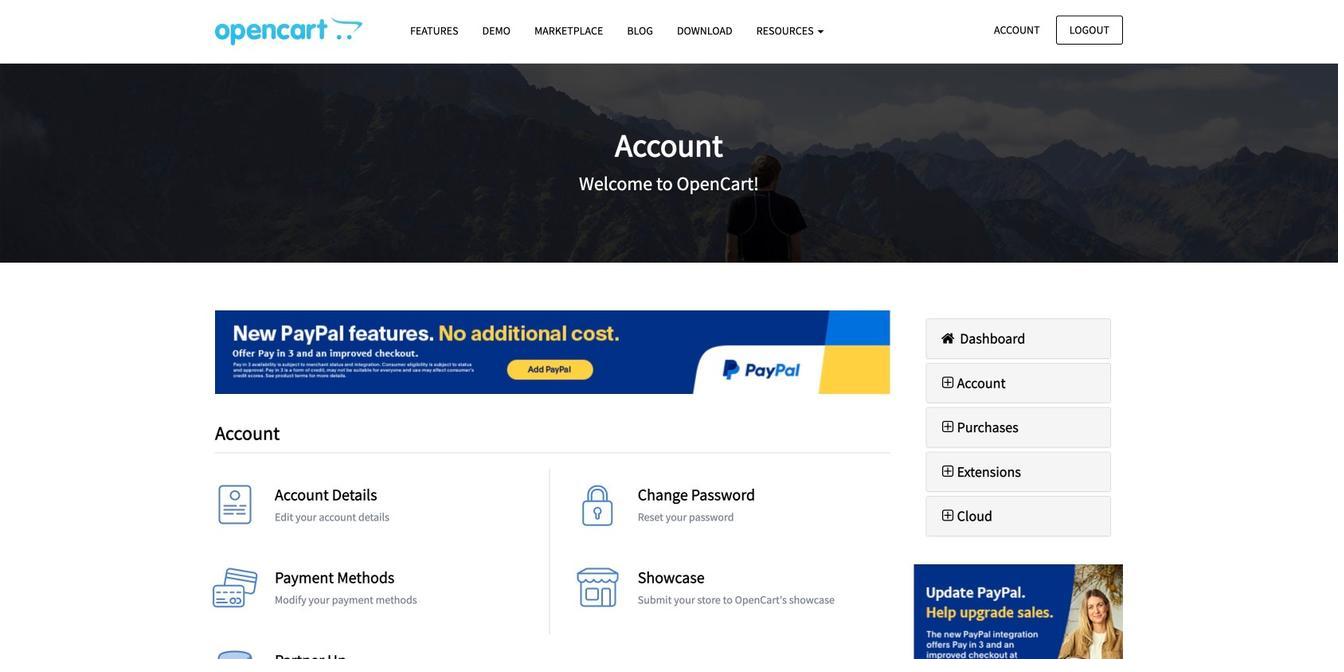 Task type: vqa. For each thing, say whether or not it's contained in the screenshot.
second plus square o icon from the bottom
yes



Task type: describe. For each thing, give the bounding box(es) containing it.
home image
[[939, 331, 957, 346]]

2 plus square o image from the top
[[939, 509, 957, 524]]

change password image
[[574, 486, 622, 534]]

opencart - your account image
[[215, 17, 362, 45]]

2 plus square o image from the top
[[939, 465, 957, 479]]

1 plus square o image from the top
[[939, 376, 957, 390]]

1 horizontal spatial paypal image
[[914, 565, 1123, 660]]



Task type: locate. For each thing, give the bounding box(es) containing it.
1 vertical spatial plus square o image
[[939, 465, 957, 479]]

paypal image
[[215, 311, 890, 394], [914, 565, 1123, 660]]

plus square o image
[[939, 420, 957, 435], [939, 509, 957, 524]]

0 horizontal spatial paypal image
[[215, 311, 890, 394]]

apply to become a partner image
[[211, 651, 259, 660]]

account image
[[211, 486, 259, 534]]

plus square o image
[[939, 376, 957, 390], [939, 465, 957, 479]]

1 vertical spatial paypal image
[[914, 565, 1123, 660]]

0 vertical spatial plus square o image
[[939, 420, 957, 435]]

0 vertical spatial paypal image
[[215, 311, 890, 394]]

showcase image
[[574, 568, 622, 616]]

payment methods image
[[211, 568, 259, 616]]

1 plus square o image from the top
[[939, 420, 957, 435]]

1 vertical spatial plus square o image
[[939, 509, 957, 524]]

0 vertical spatial plus square o image
[[939, 376, 957, 390]]



